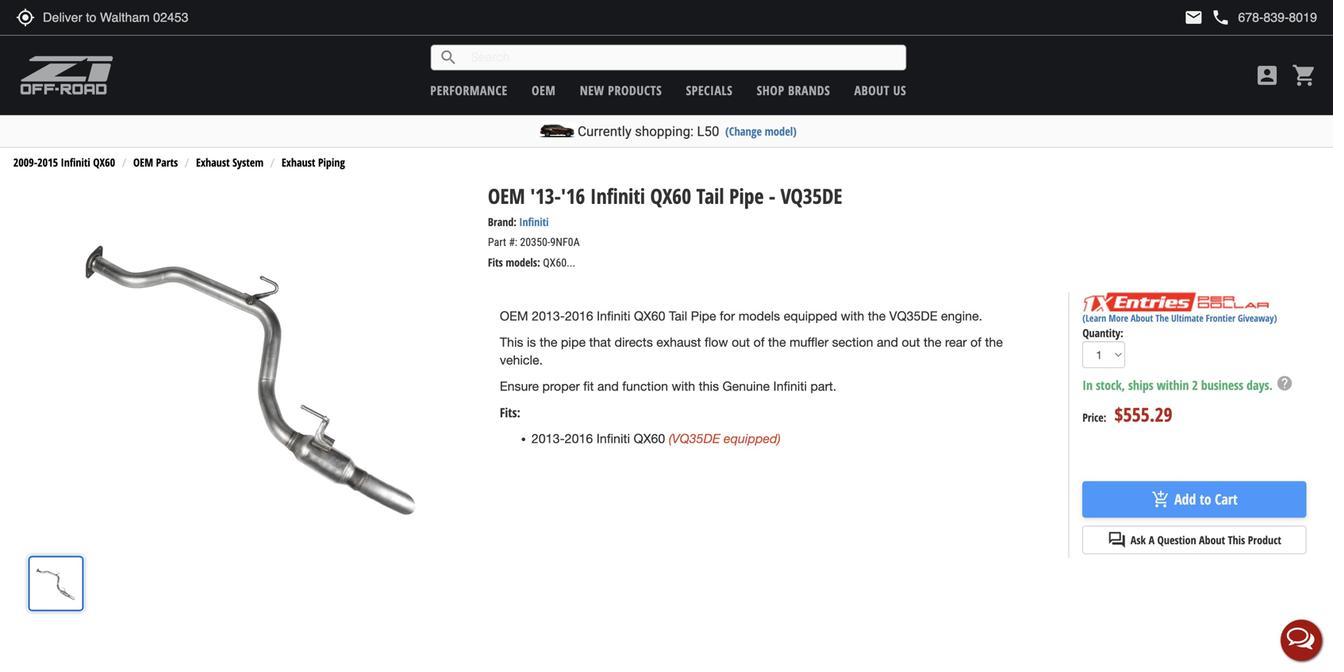 Task type: locate. For each thing, give the bounding box(es) containing it.
2016 inside "2013-2016 infiniti qx60 (vq35de equipped)"
[[565, 432, 593, 446]]

0 horizontal spatial with
[[672, 379, 696, 394]]

2 vertical spatial about
[[1200, 533, 1226, 548]]

2013-
[[532, 309, 565, 323], [532, 432, 565, 446]]

1 horizontal spatial vq35de
[[890, 309, 938, 323]]

1 horizontal spatial pipe
[[730, 182, 764, 210]]

fits:
[[500, 404, 521, 421]]

oem
[[532, 82, 556, 99], [133, 155, 153, 170], [488, 182, 525, 210], [500, 309, 529, 323]]

product
[[1249, 533, 1282, 548]]

that
[[589, 335, 611, 350]]

about right question
[[1200, 533, 1226, 548]]

of right "rear"
[[971, 335, 982, 350]]

1 horizontal spatial about
[[1131, 312, 1154, 325]]

exhaust
[[196, 155, 230, 170], [282, 155, 315, 170]]

oem up is
[[500, 309, 529, 323]]

performance
[[431, 82, 508, 99]]

(vq35de
[[669, 431, 721, 446]]

exhaust left "system"
[[196, 155, 230, 170]]

0 horizontal spatial this
[[500, 335, 524, 350]]

qx60
[[93, 155, 115, 170], [651, 182, 692, 210], [634, 309, 666, 323], [634, 432, 666, 446]]

about
[[855, 82, 890, 99], [1131, 312, 1154, 325], [1200, 533, 1226, 548]]

of down models at the top of the page
[[754, 335, 765, 350]]

this
[[500, 335, 524, 350], [1229, 533, 1246, 548]]

new products
[[580, 82, 662, 99]]

the up the section
[[868, 309, 886, 323]]

and right the section
[[877, 335, 899, 350]]

-
[[769, 182, 776, 210]]

specials
[[686, 82, 733, 99]]

the right "rear"
[[986, 335, 1003, 350]]

shopping_cart link
[[1289, 63, 1318, 88]]

equipped
[[784, 309, 838, 323]]

1 horizontal spatial out
[[902, 335, 921, 350]]

vq35de left the "engine."
[[890, 309, 938, 323]]

about left the
[[1131, 312, 1154, 325]]

system
[[233, 155, 264, 170]]

2016
[[565, 309, 594, 323], [565, 432, 593, 446]]

infiniti down "function" on the bottom of the page
[[597, 432, 630, 446]]

question_answer ask a question about this product
[[1108, 531, 1282, 550]]

tail left '-'
[[697, 182, 725, 210]]

business
[[1202, 377, 1244, 394]]

and right "fit"
[[598, 379, 619, 394]]

(change model) link
[[726, 123, 797, 139]]

add_shopping_cart add to cart
[[1152, 490, 1238, 509]]

oem '13-'16 infiniti qx60 tail pipe - vq35de brand: infiniti part #: 20350-9nf0a fits models: qx60...
[[488, 182, 843, 270]]

0 horizontal spatial about
[[855, 82, 890, 99]]

0 horizontal spatial of
[[754, 335, 765, 350]]

1 horizontal spatial exhaust
[[282, 155, 315, 170]]

0 vertical spatial 2016
[[565, 309, 594, 323]]

0 horizontal spatial exhaust
[[196, 155, 230, 170]]

1 vertical spatial 2016
[[565, 432, 593, 446]]

vehicle.
[[500, 353, 543, 368]]

(learn more about the ultimate frontier giveaway)
[[1083, 312, 1278, 325]]

tail for for
[[669, 309, 688, 323]]

1 vertical spatial with
[[672, 379, 696, 394]]

1 vertical spatial 2013-
[[532, 432, 565, 446]]

oem left parts
[[133, 155, 153, 170]]

exhaust system
[[196, 155, 264, 170]]

out
[[732, 335, 750, 350], [902, 335, 921, 350]]

part.
[[811, 379, 837, 394]]

2016 down "fit"
[[565, 432, 593, 446]]

piping
[[318, 155, 345, 170]]

1 vertical spatial this
[[1229, 533, 1246, 548]]

about left "us"
[[855, 82, 890, 99]]

z1 motorsports logo image
[[20, 56, 114, 95]]

qx60 inside "oem '13-'16 infiniti qx60 tail pipe - vq35de brand: infiniti part #: 20350-9nf0a fits models: qx60..."
[[651, 182, 692, 210]]

ensure proper fit and function with this genuine infiniti part.
[[500, 379, 837, 394]]

out right flow
[[732, 335, 750, 350]]

0 vertical spatial vq35de
[[781, 182, 843, 210]]

pipe for -
[[730, 182, 764, 210]]

function
[[623, 379, 669, 394]]

1 horizontal spatial and
[[877, 335, 899, 350]]

infiniti up 20350-
[[519, 214, 549, 229]]

(change
[[726, 123, 762, 139]]

out left "rear"
[[902, 335, 921, 350]]

parts
[[156, 155, 178, 170]]

oem for '13-
[[488, 182, 525, 210]]

0 vertical spatial this
[[500, 335, 524, 350]]

exhaust left piping
[[282, 155, 315, 170]]

more
[[1109, 312, 1129, 325]]

mail link
[[1185, 8, 1204, 27]]

1 vertical spatial tail
[[669, 309, 688, 323]]

0 horizontal spatial out
[[732, 335, 750, 350]]

performance link
[[431, 82, 508, 99]]

this left product
[[1229, 533, 1246, 548]]

frontier
[[1207, 312, 1236, 325]]

1 horizontal spatial of
[[971, 335, 982, 350]]

equipped)
[[724, 431, 781, 446]]

stock,
[[1096, 377, 1126, 394]]

$555.29
[[1115, 402, 1173, 427]]

0 vertical spatial and
[[877, 335, 899, 350]]

brands
[[788, 82, 831, 99]]

the
[[868, 309, 886, 323], [540, 335, 558, 350], [769, 335, 786, 350], [924, 335, 942, 350], [986, 335, 1003, 350]]

1 vertical spatial pipe
[[691, 309, 717, 323]]

0 vertical spatial pipe
[[730, 182, 764, 210]]

infiniti right '16
[[591, 182, 646, 210]]

oem up brand:
[[488, 182, 525, 210]]

this left is
[[500, 335, 524, 350]]

pipe inside "oem '13-'16 infiniti qx60 tail pipe - vq35de brand: infiniti part #: 20350-9nf0a fits models: qx60..."
[[730, 182, 764, 210]]

infiniti left part.
[[774, 379, 807, 394]]

0 horizontal spatial tail
[[669, 309, 688, 323]]

1 horizontal spatial tail
[[697, 182, 725, 210]]

1 horizontal spatial this
[[1229, 533, 1246, 548]]

2013- down proper
[[532, 432, 565, 446]]

2 out from the left
[[902, 335, 921, 350]]

brand:
[[488, 214, 517, 229]]

about us link
[[855, 82, 907, 99]]

infiniti inside "2013-2016 infiniti qx60 (vq35de equipped)"
[[597, 432, 630, 446]]

oem for 2013-
[[500, 309, 529, 323]]

tail up "exhaust"
[[669, 309, 688, 323]]

the down models at the top of the page
[[769, 335, 786, 350]]

0 horizontal spatial and
[[598, 379, 619, 394]]

with left this
[[672, 379, 696, 394]]

pipe
[[730, 182, 764, 210], [691, 309, 717, 323]]

of
[[754, 335, 765, 350], [971, 335, 982, 350]]

pipe left '-'
[[730, 182, 764, 210]]

0 horizontal spatial pipe
[[691, 309, 717, 323]]

question
[[1158, 533, 1197, 548]]

giveaway)
[[1239, 312, 1278, 325]]

pipe left for
[[691, 309, 717, 323]]

0 horizontal spatial vq35de
[[781, 182, 843, 210]]

1 vertical spatial about
[[1131, 312, 1154, 325]]

with up the section
[[841, 309, 865, 323]]

#:
[[509, 236, 518, 249]]

'16
[[561, 182, 585, 210]]

tail for -
[[697, 182, 725, 210]]

help
[[1277, 375, 1294, 392]]

vq35de right '-'
[[781, 182, 843, 210]]

currently shopping: l50 (change model)
[[578, 123, 797, 139]]

0 vertical spatial 2013-
[[532, 309, 565, 323]]

ensure
[[500, 379, 539, 394]]

oem inside "oem '13-'16 infiniti qx60 tail pipe - vq35de brand: infiniti part #: 20350-9nf0a fits models: qx60..."
[[488, 182, 525, 210]]

for
[[720, 309, 735, 323]]

products
[[608, 82, 662, 99]]

fits
[[488, 255, 503, 270]]

question_answer
[[1108, 531, 1127, 550]]

2016 up the "pipe"
[[565, 309, 594, 323]]

pipe for for
[[691, 309, 717, 323]]

0 vertical spatial tail
[[697, 182, 725, 210]]

tail inside "oem '13-'16 infiniti qx60 tail pipe - vq35de brand: infiniti part #: 20350-9nf0a fits models: qx60..."
[[697, 182, 725, 210]]

part
[[488, 236, 507, 249]]

0 vertical spatial with
[[841, 309, 865, 323]]

qx60 down "shopping:"
[[651, 182, 692, 210]]

to
[[1200, 490, 1212, 509]]

infiniti
[[61, 155, 90, 170], [591, 182, 646, 210], [519, 214, 549, 229], [597, 309, 631, 323], [774, 379, 807, 394], [597, 432, 630, 446]]

2 horizontal spatial about
[[1200, 533, 1226, 548]]

models:
[[506, 255, 540, 270]]

qx60 left (vq35de
[[634, 432, 666, 446]]

1 exhaust from the left
[[196, 155, 230, 170]]

muffler
[[790, 335, 829, 350]]

2013- up is
[[532, 309, 565, 323]]

is
[[527, 335, 536, 350]]

(learn more about the ultimate frontier giveaway) link
[[1083, 312, 1278, 325]]

2 exhaust from the left
[[282, 155, 315, 170]]



Task type: vqa. For each thing, say whether or not it's contained in the screenshot.
A- to the top
no



Task type: describe. For each thing, give the bounding box(es) containing it.
infiniti up that
[[597, 309, 631, 323]]

model)
[[765, 123, 797, 139]]

directs
[[615, 335, 653, 350]]

9nf0a
[[550, 236, 580, 249]]

new
[[580, 82, 605, 99]]

add_shopping_cart
[[1152, 490, 1171, 509]]

mail
[[1185, 8, 1204, 27]]

infiniti right 2015
[[61, 155, 90, 170]]

2013- inside "2013-2016 infiniti qx60 (vq35de equipped)"
[[532, 432, 565, 446]]

2 of from the left
[[971, 335, 982, 350]]

account_box link
[[1251, 63, 1285, 88]]

the left "rear"
[[924, 335, 942, 350]]

this is the pipe that directs exhaust flow out of the muffler section and out the rear of the vehicle.
[[500, 335, 1003, 368]]

engine.
[[942, 309, 983, 323]]

20350-
[[520, 236, 550, 249]]

search
[[439, 48, 458, 67]]

ships
[[1129, 377, 1154, 394]]

phone
[[1212, 8, 1231, 27]]

oem link
[[532, 82, 556, 99]]

shop
[[757, 82, 785, 99]]

price: $555.29
[[1083, 402, 1173, 427]]

phone link
[[1212, 8, 1318, 27]]

oem left new
[[532, 82, 556, 99]]

my_location
[[16, 8, 35, 27]]

mail phone
[[1185, 8, 1231, 27]]

in stock, ships within 2 business days. help
[[1083, 375, 1294, 394]]

fit
[[584, 379, 594, 394]]

shopping_cart
[[1293, 63, 1318, 88]]

'13-
[[531, 182, 561, 210]]

section
[[833, 335, 874, 350]]

exhaust for exhaust system
[[196, 155, 230, 170]]

this inside this is the pipe that directs exhaust flow out of the muffler section and out the rear of the vehicle.
[[500, 335, 524, 350]]

oem parts link
[[133, 155, 178, 170]]

models
[[739, 309, 781, 323]]

in
[[1083, 377, 1093, 394]]

2013-2016 infiniti qx60 (vq35de equipped)
[[532, 431, 781, 446]]

1 horizontal spatial with
[[841, 309, 865, 323]]

l50
[[697, 123, 720, 139]]

the right is
[[540, 335, 558, 350]]

ultimate
[[1172, 312, 1204, 325]]

this
[[699, 379, 719, 394]]

0 vertical spatial about
[[855, 82, 890, 99]]

oem for parts
[[133, 155, 153, 170]]

qx60...
[[543, 256, 576, 270]]

qx60 up directs
[[634, 309, 666, 323]]

flow
[[705, 335, 729, 350]]

currently
[[578, 123, 632, 139]]

within
[[1157, 377, 1190, 394]]

genuine
[[723, 379, 770, 394]]

2009-2015 infiniti qx60 link
[[13, 155, 115, 170]]

(learn
[[1083, 312, 1107, 325]]

1 of from the left
[[754, 335, 765, 350]]

shop brands
[[757, 82, 831, 99]]

exhaust piping
[[282, 155, 345, 170]]

1 vertical spatial and
[[598, 379, 619, 394]]

vq35de inside "oem '13-'16 infiniti qx60 tail pipe - vq35de brand: infiniti part #: 20350-9nf0a fits models: qx60..."
[[781, 182, 843, 210]]

us
[[894, 82, 907, 99]]

2009-
[[13, 155, 37, 170]]

cart
[[1216, 490, 1238, 509]]

shopping:
[[635, 123, 694, 139]]

exhaust
[[657, 335, 702, 350]]

2015
[[37, 155, 58, 170]]

days.
[[1247, 377, 1273, 394]]

exhaust piping link
[[282, 155, 345, 170]]

ask
[[1131, 533, 1147, 548]]

about inside question_answer ask a question about this product
[[1200, 533, 1226, 548]]

Search search field
[[458, 45, 906, 70]]

the
[[1156, 312, 1169, 325]]

infiniti link
[[519, 214, 549, 229]]

2
[[1193, 377, 1199, 394]]

oem parts
[[133, 155, 178, 170]]

new products link
[[580, 82, 662, 99]]

qx60 inside "2013-2016 infiniti qx60 (vq35de equipped)"
[[634, 432, 666, 446]]

account_box
[[1255, 63, 1281, 88]]

quantity:
[[1083, 326, 1124, 341]]

a
[[1149, 533, 1155, 548]]

exhaust for exhaust piping
[[282, 155, 315, 170]]

exhaust system link
[[196, 155, 264, 170]]

rear
[[946, 335, 967, 350]]

oem 2013-2016 infiniti qx60 tail pipe for models equipped with the vq35de engine.
[[500, 309, 983, 323]]

add
[[1175, 490, 1197, 509]]

price:
[[1083, 410, 1107, 425]]

1 out from the left
[[732, 335, 750, 350]]

about us
[[855, 82, 907, 99]]

1 vertical spatial vq35de
[[890, 309, 938, 323]]

and inside this is the pipe that directs exhaust flow out of the muffler section and out the rear of the vehicle.
[[877, 335, 899, 350]]

proper
[[543, 379, 580, 394]]

qx60 left oem parts
[[93, 155, 115, 170]]

this inside question_answer ask a question about this product
[[1229, 533, 1246, 548]]



